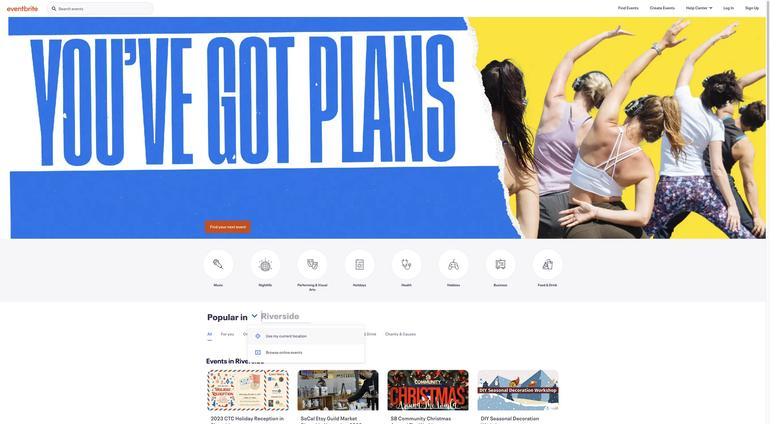 Task type: describe. For each thing, give the bounding box(es) containing it.
use
[[266, 334, 273, 339]]

socal etsy guild market riverside november 2023
[[301, 416, 362, 425]]

menu containing use my current location
[[248, 329, 365, 361]]

my
[[273, 334, 279, 339]]

holidays
[[353, 283, 366, 288]]

diy seasonal decoration workshop link
[[481, 416, 557, 425]]

nightlife link
[[250, 249, 281, 292]]

holidays link
[[344, 249, 375, 292]]

charity & causes
[[386, 332, 416, 337]]

find for find events
[[619, 5, 626, 10]]

diy
[[481, 416, 490, 423]]

community
[[399, 416, 426, 423]]

online
[[243, 332, 255, 337]]

events for find events
[[627, 5, 639, 10]]

location
[[293, 334, 307, 339]]

sign up
[[746, 5, 760, 10]]

2023 ctc holiday reception in riverside link
[[211, 416, 286, 425]]

eventbrite image
[[7, 6, 38, 11]]

in for events
[[229, 357, 234, 366]]

holiday
[[236, 416, 253, 423]]

nightlife
[[259, 283, 272, 288]]

search events button
[[47, 2, 154, 15]]

this
[[284, 332, 291, 337]]

reception
[[254, 416, 279, 423]]

performing
[[298, 283, 315, 288]]

find events
[[619, 5, 639, 10]]

socal
[[301, 416, 315, 423]]

browse
[[266, 350, 279, 356]]

2023 ctc holiday reception in riverside
[[211, 416, 284, 425]]

sb community christmas around the world link
[[391, 416, 467, 425]]

search events
[[59, 6, 83, 11]]

1 horizontal spatial riverside
[[236, 357, 265, 366]]

food & drink button
[[354, 329, 377, 341]]

find your next event
[[210, 225, 246, 230]]

guild
[[327, 416, 340, 423]]

create events
[[650, 5, 675, 10]]

2023 inside socal etsy guild market riverside november 2023
[[350, 423, 362, 425]]

charity
[[386, 332, 399, 337]]

workshop
[[481, 423, 505, 425]]

log
[[724, 5, 731, 10]]

music
[[214, 283, 223, 288]]

hobbies
[[448, 283, 460, 288]]

find your next event link
[[205, 221, 251, 234]]

this weekend button
[[284, 329, 308, 341]]

in
[[731, 5, 735, 10]]

0 vertical spatial food & drink
[[538, 283, 558, 288]]

browse online events
[[266, 350, 303, 356]]

music link
[[203, 249, 234, 292]]

search
[[59, 6, 71, 11]]

use my current location button
[[248, 329, 365, 345]]

business
[[494, 283, 508, 288]]

for you
[[221, 332, 234, 337]]

next
[[227, 225, 235, 230]]

2023 inside 2023 ctc holiday reception in riverside
[[211, 416, 223, 423]]

your
[[219, 225, 227, 230]]

seasonal
[[491, 416, 512, 423]]

use my current location menu item
[[248, 329, 365, 345]]

etsy
[[316, 416, 326, 423]]

performing & visual arts link
[[297, 249, 328, 292]]

causes
[[403, 332, 416, 337]]

homepage header image
[[0, 17, 771, 239]]

around
[[391, 423, 408, 425]]



Task type: locate. For each thing, give the bounding box(es) containing it.
0 vertical spatial food
[[538, 283, 546, 288]]

events
[[627, 5, 639, 10], [663, 5, 675, 10], [206, 357, 227, 366]]

2023 ctc holiday reception in riverside primary image image
[[208, 371, 289, 411]]

in right reception
[[280, 416, 284, 423]]

2 horizontal spatial events
[[663, 5, 675, 10]]

find
[[619, 5, 626, 10], [210, 225, 218, 230]]

the
[[409, 423, 418, 425]]

riverside inside socal etsy guild market riverside november 2023
[[301, 423, 323, 425]]

Riverside text field
[[260, 308, 364, 326]]

log in
[[724, 5, 735, 10]]

1 vertical spatial in
[[229, 357, 234, 366]]

food inside button
[[354, 332, 363, 337]]

riverside inside 2023 ctc holiday reception in riverside
[[211, 423, 233, 425]]

events
[[72, 6, 83, 11], [291, 350, 303, 356]]

events down the all button
[[206, 357, 227, 366]]

food
[[538, 283, 546, 288], [354, 332, 363, 337]]

events inside the create events link
[[663, 5, 675, 10]]

christmas
[[427, 416, 451, 423]]

popular in
[[208, 312, 248, 323]]

events right the online
[[291, 350, 303, 356]]

0 horizontal spatial events
[[206, 357, 227, 366]]

0 horizontal spatial riverside
[[211, 423, 233, 425]]

center
[[696, 5, 708, 10]]

help center
[[687, 5, 708, 10]]

1 horizontal spatial find
[[619, 5, 626, 10]]

market
[[341, 416, 357, 423]]

in for popular
[[241, 312, 248, 323]]

1 vertical spatial events
[[291, 350, 303, 356]]

2023 left ctc
[[211, 416, 223, 423]]

all button
[[208, 329, 212, 341]]

up
[[755, 5, 760, 10]]

find for find your next event
[[210, 225, 218, 230]]

0 horizontal spatial in
[[229, 357, 234, 366]]

world
[[419, 423, 433, 425]]

riverside down online button
[[236, 357, 265, 366]]

business link
[[486, 249, 516, 292]]

browse online events button
[[248, 345, 365, 361]]

today button
[[264, 329, 275, 341]]

0 horizontal spatial food & drink
[[354, 332, 377, 337]]

0 horizontal spatial find
[[210, 225, 218, 230]]

in up online button
[[241, 312, 248, 323]]

log in link
[[720, 2, 739, 14]]

hobbies link
[[438, 249, 469, 292]]

&
[[315, 283, 318, 288], [547, 283, 549, 288], [364, 332, 366, 337], [400, 332, 402, 337]]

2 horizontal spatial riverside
[[301, 423, 323, 425]]

0 vertical spatial drink
[[549, 283, 558, 288]]

1 horizontal spatial drink
[[549, 283, 558, 288]]

in down you
[[229, 357, 234, 366]]

create events link
[[646, 2, 680, 14]]

events for create events
[[663, 5, 675, 10]]

in
[[241, 312, 248, 323], [229, 357, 234, 366], [280, 416, 284, 423]]

1 vertical spatial food & drink
[[354, 332, 377, 337]]

events inside find events link
[[627, 5, 639, 10]]

sb
[[391, 416, 398, 423]]

diy seasonal decoration workshop primary image image
[[478, 371, 559, 411]]

2 vertical spatial in
[[280, 416, 284, 423]]

events inside button
[[72, 6, 83, 11]]

you
[[228, 332, 234, 337]]

health
[[402, 283, 412, 288]]

socal etsy guild market riverside november 2023 primary image image
[[298, 371, 379, 411]]

1 vertical spatial food
[[354, 332, 363, 337]]

health link
[[391, 249, 422, 292]]

2023
[[211, 416, 223, 423], [350, 423, 362, 425]]

online
[[280, 350, 290, 356]]

decoration
[[513, 416, 540, 423]]

1 vertical spatial find
[[210, 225, 218, 230]]

1 horizontal spatial 2023
[[350, 423, 362, 425]]

arts
[[309, 288, 316, 292]]

events in riverside
[[206, 357, 265, 366]]

drink inside the food & drink link
[[549, 283, 558, 288]]

online button
[[243, 329, 255, 341]]

this weekend
[[284, 332, 308, 337]]

1 horizontal spatial in
[[241, 312, 248, 323]]

events inside button
[[291, 350, 303, 356]]

performing & visual arts
[[298, 283, 328, 292]]

menu
[[248, 329, 365, 361]]

in inside 2023 ctc holiday reception in riverside
[[280, 416, 284, 423]]

& inside performing & visual arts
[[315, 283, 318, 288]]

popular
[[208, 312, 239, 323]]

sb community christmas around the world
[[391, 416, 451, 425]]

diy seasonal decoration workshop
[[481, 416, 540, 425]]

for you button
[[221, 329, 234, 341]]

event
[[236, 225, 246, 230]]

riverside left guild
[[301, 423, 323, 425]]

events right create
[[663, 5, 675, 10]]

2023 right november
[[350, 423, 362, 425]]

drink inside 'food & drink' button
[[367, 332, 377, 337]]

sign
[[746, 5, 754, 10]]

2 horizontal spatial in
[[280, 416, 284, 423]]

riverside
[[236, 357, 265, 366], [211, 423, 233, 425], [301, 423, 323, 425]]

events right the search
[[72, 6, 83, 11]]

create
[[650, 5, 663, 10]]

0 horizontal spatial 2023
[[211, 416, 223, 423]]

november
[[324, 423, 349, 425]]

1 horizontal spatial events
[[627, 5, 639, 10]]

find events link
[[614, 2, 644, 14]]

sign up link
[[741, 2, 764, 14]]

riverside left holiday
[[211, 423, 233, 425]]

weekend
[[292, 332, 308, 337]]

current
[[279, 334, 292, 339]]

charity & causes button
[[386, 329, 416, 341]]

socal etsy guild market riverside november 2023 link
[[301, 416, 376, 425]]

0 horizontal spatial drink
[[367, 332, 377, 337]]

food & drink
[[538, 283, 558, 288], [354, 332, 377, 337]]

ctc
[[224, 416, 235, 423]]

events left create
[[627, 5, 639, 10]]

0 vertical spatial in
[[241, 312, 248, 323]]

0 vertical spatial find
[[619, 5, 626, 10]]

today
[[264, 332, 275, 337]]

1 horizontal spatial food & drink
[[538, 283, 558, 288]]

visual
[[318, 283, 328, 288]]

1 vertical spatial drink
[[367, 332, 377, 337]]

sb community christmas around the world primary image image
[[388, 371, 469, 411]]

0 horizontal spatial events
[[72, 6, 83, 11]]

0 vertical spatial events
[[72, 6, 83, 11]]

1 horizontal spatial food
[[538, 283, 546, 288]]

1 horizontal spatial events
[[291, 350, 303, 356]]

food & drink link
[[533, 249, 563, 292]]

help
[[687, 5, 695, 10]]

all
[[208, 332, 212, 337]]

drink
[[549, 283, 558, 288], [367, 332, 377, 337]]

0 horizontal spatial food
[[354, 332, 363, 337]]

use my current location
[[266, 334, 307, 339]]

for
[[221, 332, 227, 337]]



Task type: vqa. For each thing, say whether or not it's contained in the screenshot.
Cost: at the left
no



